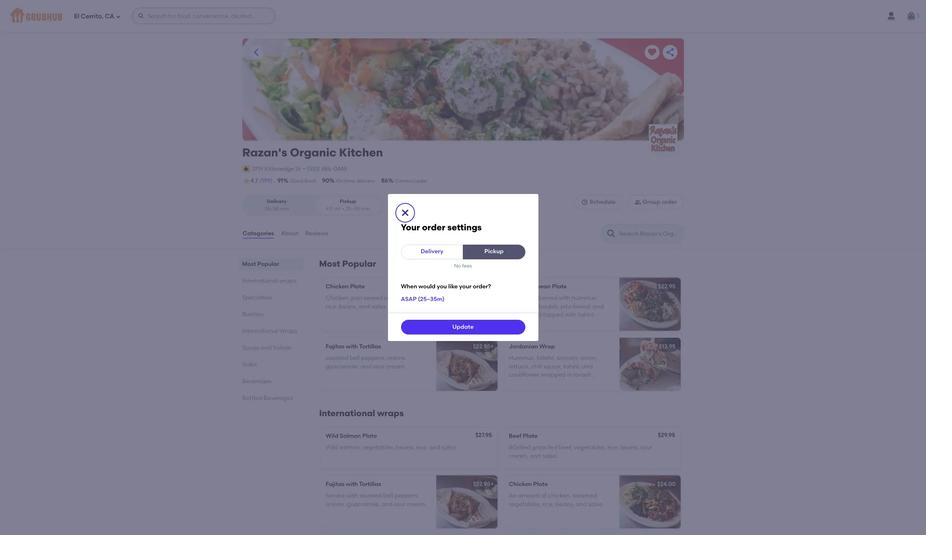 Task type: locate. For each thing, give the bounding box(es) containing it.
2 fajitas with tortillas from the top
[[326, 481, 381, 488]]

1 horizontal spatial chicken plate
[[509, 481, 548, 488]]

popular up pan
[[342, 259, 376, 269]]

and inside chicken, pan seared vegetables, rice, beans, and salsa.
[[359, 303, 370, 310]]

1 vertical spatial chicken plate image
[[619, 476, 681, 529]]

of
[[541, 493, 547, 500]]

tortillas up sautéed bell peppers, onions, guacamole, and sour cream.
[[359, 343, 381, 350]]

1 vertical spatial •
[[342, 206, 344, 212]]

beverages up bottled
[[242, 378, 271, 385]]

pan
[[351, 295, 362, 302]]

reviews button
[[305, 219, 328, 249]]

delivery for delivery
[[421, 248, 443, 255]]

1 horizontal spatial min
[[361, 206, 370, 212]]

0 vertical spatial chicken
[[326, 283, 349, 290]]

delivery
[[356, 178, 375, 184]]

burritos tab
[[242, 310, 299, 319]]

1 horizontal spatial cream.
[[407, 501, 427, 508]]

25–35
[[346, 206, 360, 212]]

1 vertical spatial beverages
[[264, 395, 293, 402]]

1 vertical spatial delivery
[[421, 248, 443, 255]]

order right group
[[662, 199, 677, 206]]

tomato,
[[557, 355, 579, 362]]

$22.95 + for chicken plate
[[473, 481, 494, 488]]

$22.95 for an amount of chicken, steamed vegetables, rice, beans, and salsa.
[[473, 481, 490, 488]]

$24.00
[[474, 283, 492, 290], [657, 481, 676, 488]]

$24.00 for chicken, pan seared vegetables, rice, beans, and salsa.
[[474, 283, 492, 290]]

2 fajitas with tortillas image from the top
[[436, 476, 497, 529]]

kitteredge
[[265, 165, 294, 172]]

wild left salmon
[[326, 433, 338, 440]]

cerrito,
[[81, 13, 103, 20]]

fajitas with tortillas image
[[436, 338, 497, 391], [436, 476, 497, 529]]

0 vertical spatial pickup
[[340, 199, 356, 205]]

1 vertical spatial tortillas
[[359, 481, 381, 488]]

served inside served with sauteed bell peppers, onions, guacamole, and sour cream.
[[326, 493, 345, 500]]

tortillas for sauteed
[[359, 481, 381, 488]]

tortillas up sauteed
[[359, 481, 381, 488]]

bell right the sautéed
[[350, 355, 360, 362]]

el cerrito, ca
[[74, 13, 114, 20]]

popular
[[342, 259, 376, 269], [257, 261, 279, 268]]

chicken plate for amount
[[509, 481, 548, 488]]

1 horizontal spatial onions,
[[387, 355, 407, 362]]

1 horizontal spatial international wraps
[[319, 408, 404, 419]]

0 vertical spatial chicken plate
[[326, 283, 365, 290]]

$22.95
[[658, 283, 676, 290], [473, 343, 490, 350], [473, 481, 490, 488]]

0 vertical spatial international
[[242, 278, 278, 285]]

chicken for chicken,
[[326, 283, 349, 290]]

fajitas
[[326, 343, 345, 350], [326, 481, 345, 488]]

bell
[[350, 355, 360, 362], [383, 493, 393, 500]]

0 vertical spatial fajitas with tortillas
[[326, 343, 381, 350]]

chicken plate image for an amount of chicken, steamed vegetables, rice, beans, and salsa.
[[619, 476, 681, 529]]

guacamole, down sauteed
[[347, 501, 380, 508]]

international up the specialties
[[242, 278, 278, 285]]

0 vertical spatial cream.
[[386, 363, 406, 370]]

lentil rice. served with hummus, falafel, tabbouleh, pita bread, and green salad topped with tahini.
[[509, 295, 604, 318]]

1 horizontal spatial falafel,
[[537, 355, 555, 362]]

rice,
[[326, 303, 337, 310], [416, 445, 428, 452], [607, 445, 619, 452], [542, 501, 554, 508]]

0 vertical spatial fajitas with tortillas image
[[436, 338, 497, 391]]

1 horizontal spatial chicken
[[509, 481, 532, 488]]

0 horizontal spatial served
[[326, 493, 345, 500]]

and inside served with sauteed bell peppers, onions, guacamole, and sour cream.
[[382, 501, 393, 508]]

1 vertical spatial fajitas
[[326, 481, 345, 488]]

1 vertical spatial cream.
[[407, 501, 427, 508]]

fajitas down the salmon,
[[326, 481, 345, 488]]

chicken plate for pan
[[326, 283, 365, 290]]

chicken up chicken,
[[326, 283, 349, 290]]

popular inside tab
[[257, 261, 279, 268]]

falafel,
[[509, 303, 528, 310], [537, 355, 555, 362]]

sautéed bell peppers, onions, guacamole, and sour cream.
[[326, 355, 407, 370]]

0 vertical spatial onions,
[[387, 355, 407, 362]]

1 vertical spatial falafel,
[[537, 355, 555, 362]]

1 wild from the top
[[326, 433, 338, 440]]

chicken plate up 'amount'
[[509, 481, 548, 488]]

vegetables, inside an amount of chicken, steamed vegetables, rice, beans, and salsa.
[[509, 501, 541, 508]]

2 $22.95 + from the top
[[473, 481, 494, 488]]

peppers, right the sautéed
[[361, 355, 385, 362]]

1 vertical spatial chicken
[[509, 481, 532, 488]]

1 vertical spatial fajitas with tortillas image
[[436, 476, 497, 529]]

0 vertical spatial international wraps
[[242, 278, 296, 285]]

vegetables, down 'amount'
[[509, 501, 541, 508]]

rice, inside chicken, pan seared vegetables, rice, beans, and salsa.
[[326, 303, 337, 310]]

1 vertical spatial pickup
[[484, 248, 504, 255]]

+ for jordanian
[[490, 343, 494, 350]]

order for your
[[422, 222, 445, 232]]

jordanian wrap image
[[619, 338, 681, 391]]

486-
[[321, 165, 334, 172]]

international for international wraps tab on the left of the page
[[242, 278, 278, 285]]

option group
[[242, 195, 382, 216]]

sides tab
[[242, 361, 299, 369]]

2 fajitas from the top
[[326, 481, 345, 488]]

sour inside served with sauteed bell peppers, onions, guacamole, and sour cream.
[[394, 501, 406, 508]]

vegetables, right beef,
[[574, 445, 606, 452]]

1 vertical spatial $24.00
[[657, 481, 676, 488]]

1 horizontal spatial bell
[[383, 493, 393, 500]]

1 vertical spatial guacamole,
[[347, 501, 380, 508]]

beverages tab
[[242, 377, 299, 386]]

0 horizontal spatial wraps
[[279, 278, 296, 285]]

0 vertical spatial wild
[[326, 433, 338, 440]]

settings
[[447, 222, 482, 232]]

0449
[[334, 165, 347, 172]]

onion,
[[580, 355, 597, 362]]

1 vertical spatial bell
[[383, 493, 393, 500]]

1 vertical spatial wraps
[[377, 408, 404, 419]]

1 $22.95 + from the top
[[473, 343, 494, 350]]

0 vertical spatial $22.95 +
[[473, 343, 494, 350]]

good food
[[290, 178, 315, 184]]

0 vertical spatial falafel,
[[509, 303, 528, 310]]

pickup inside pickup 4.0 mi • 25–35 min
[[340, 199, 356, 205]]

1 vertical spatial served
[[326, 493, 345, 500]]

update
[[452, 324, 474, 331]]

1 vertical spatial international
[[242, 328, 278, 335]]

1 fajitas with tortillas from the top
[[326, 343, 381, 350]]

with
[[559, 295, 570, 302], [565, 312, 577, 318], [346, 343, 358, 350], [346, 481, 358, 488], [346, 493, 358, 500]]

correct
[[395, 178, 413, 184]]

caret left icon image
[[251, 47, 261, 57]]

onions, inside sautéed bell peppers, onions, guacamole, and sour cream.
[[387, 355, 407, 362]]

beans, inside an amount of chicken, steamed vegetables, rice, beans, and salsa.
[[556, 501, 574, 508]]

most popular up pan
[[319, 259, 376, 269]]

mediterranean plate image
[[619, 278, 681, 331]]

$24.00 for an amount of chicken, steamed vegetables, rice, beans, and salsa.
[[657, 481, 676, 488]]

fajitas with tortillas up the sautéed
[[326, 343, 381, 350]]

1 fajitas with tortillas image from the top
[[436, 338, 497, 391]]

rice, inside bgrilled grass fed beef, vegetables, rice, beans, sour cream, and salsa.
[[607, 445, 619, 452]]

• right the st
[[303, 165, 305, 172]]

2119
[[253, 165, 263, 172]]

1 horizontal spatial pickup
[[484, 248, 504, 255]]

delivery button
[[401, 245, 463, 259]]

international up soups and salads
[[242, 328, 278, 335]]

served inside lentil rice. served with hummus, falafel, tabbouleh, pita bread, and green salad topped with tahini.
[[538, 295, 557, 302]]

most popular tab
[[242, 260, 299, 269]]

2 horizontal spatial sour
[[641, 445, 652, 452]]

0 vertical spatial delivery
[[267, 199, 286, 205]]

1 horizontal spatial chicken plate image
[[619, 476, 681, 529]]

0 horizontal spatial •
[[303, 165, 305, 172]]

green
[[509, 312, 525, 318]]

international up salmon
[[319, 408, 375, 419]]

delivery down your order settings
[[421, 248, 443, 255]]

0 vertical spatial •
[[303, 165, 305, 172]]

1 vertical spatial international wraps
[[319, 408, 404, 419]]

0 vertical spatial tortillas
[[359, 343, 381, 350]]

most popular up international wraps tab on the left of the page
[[242, 261, 279, 268]]

0 horizontal spatial sour
[[373, 363, 385, 370]]

bgrilled grass fed beef, vegetables, rice, beans, sour cream, and salsa.
[[509, 445, 652, 460]]

and inside tab
[[261, 345, 272, 352]]

delivery inside button
[[421, 248, 443, 255]]

wild for wild salmon plate
[[326, 433, 338, 440]]

$22.95 + for jordanian wrap
[[473, 343, 494, 350]]

0 horizontal spatial most
[[242, 261, 256, 268]]

fajitas with tortillas
[[326, 343, 381, 350], [326, 481, 381, 488]]

most down reviews button
[[319, 259, 340, 269]]

plate up grass
[[523, 433, 538, 440]]

and inside hummus, falafel, tomato, onion, lettuce, chili sauce, tahini, and cauliflower wrapped in lavash.
[[582, 363, 593, 370]]

fajitas with tortillas up sauteed
[[326, 481, 381, 488]]

1 vertical spatial chicken plate
[[509, 481, 548, 488]]

salsa. inside chicken, pan seared vegetables, rice, beans, and salsa.
[[371, 303, 387, 310]]

with up served with sauteed bell peppers, onions, guacamole, and sour cream.
[[346, 481, 358, 488]]

fajitas up the sautéed
[[326, 343, 345, 350]]

asap (25–35m)
[[401, 296, 445, 303]]

fajitas for served with sauteed bell peppers, onions, guacamole, and sour cream.
[[326, 481, 345, 488]]

served
[[538, 295, 557, 302], [326, 493, 345, 500]]

0 vertical spatial order
[[414, 178, 427, 184]]

•
[[303, 165, 305, 172], [342, 206, 344, 212]]

chicken
[[326, 283, 349, 290], [509, 481, 532, 488]]

and
[[359, 303, 370, 310], [593, 303, 604, 310], [261, 345, 272, 352], [360, 363, 372, 370], [582, 363, 593, 370], [429, 445, 440, 452], [530, 453, 541, 460], [382, 501, 393, 508], [576, 501, 587, 508]]

bell right sauteed
[[383, 493, 393, 500]]

1 horizontal spatial $24.00
[[657, 481, 676, 488]]

falafel, up sauce,
[[537, 355, 555, 362]]

pickup inside button
[[484, 248, 504, 255]]

vegetables, down when
[[384, 295, 416, 302]]

0 horizontal spatial $24.00
[[474, 283, 492, 290]]

0 horizontal spatial bell
[[350, 355, 360, 362]]

2 tortillas from the top
[[359, 481, 381, 488]]

mediterranean
[[509, 283, 551, 290]]

onions, inside served with sauteed bell peppers, onions, guacamole, and sour cream.
[[326, 501, 345, 508]]

2 vertical spatial sour
[[394, 501, 406, 508]]

min right 35–50
[[280, 206, 289, 212]]

onions,
[[387, 355, 407, 362], [326, 501, 345, 508]]

svg image inside the 3 button
[[906, 11, 916, 21]]

90
[[322, 177, 329, 184]]

served left sauteed
[[326, 493, 345, 500]]

1 min from the left
[[280, 206, 289, 212]]

1 vertical spatial wild
[[326, 445, 338, 452]]

0 horizontal spatial delivery
[[267, 199, 286, 205]]

group order button
[[628, 195, 684, 210]]

1 horizontal spatial delivery
[[421, 248, 443, 255]]

cream.
[[386, 363, 406, 370], [407, 501, 427, 508]]

1 horizontal spatial most
[[319, 259, 340, 269]]

1 vertical spatial order
[[662, 199, 677, 206]]

chicken plate image
[[436, 278, 497, 331], [619, 476, 681, 529]]

fees
[[462, 263, 472, 269]]

share icon image
[[665, 47, 675, 57]]

you
[[437, 283, 447, 290]]

2 vertical spatial $22.95
[[473, 481, 490, 488]]

wraps inside international wraps tab
[[279, 278, 296, 285]]

categories button
[[242, 219, 274, 249]]

0 horizontal spatial chicken plate image
[[436, 278, 497, 331]]

hummus, falafel, tomato, onion, lettuce, chili sauce, tahini, and cauliflower wrapped in lavash.
[[509, 355, 597, 379]]

tortillas for peppers,
[[359, 343, 381, 350]]

most
[[319, 259, 340, 269], [242, 261, 256, 268]]

wild left the salmon,
[[326, 445, 338, 452]]

min inside pickup 4.0 mi • 25–35 min
[[361, 206, 370, 212]]

with up the sautéed
[[346, 343, 358, 350]]

most popular inside tab
[[242, 261, 279, 268]]

0 vertical spatial sour
[[373, 363, 385, 370]]

2119 kitteredge st
[[253, 165, 301, 172]]

0 horizontal spatial popular
[[257, 261, 279, 268]]

wraps up wild salmon, vegetables, beans, rice, and salsa.
[[377, 408, 404, 419]]

0 vertical spatial chicken plate image
[[436, 278, 497, 331]]

soups and salads tab
[[242, 344, 299, 352]]

0 horizontal spatial falafel,
[[509, 303, 528, 310]]

sour inside sautéed bell peppers, onions, guacamole, and sour cream.
[[373, 363, 385, 370]]

most up international wraps tab on the left of the page
[[242, 261, 256, 268]]

pickup up '25–35'
[[340, 199, 356, 205]]

0 vertical spatial fajitas
[[326, 343, 345, 350]]

popular up international wraps tab on the left of the page
[[257, 261, 279, 268]]

order right correct on the left of the page
[[414, 178, 427, 184]]

seared
[[364, 295, 383, 302]]

search icon image
[[606, 229, 616, 239]]

order inside button
[[662, 199, 677, 206]]

0 vertical spatial beverages
[[242, 378, 271, 385]]

asap (25–35m) button
[[401, 293, 445, 307]]

cream. inside sautéed bell peppers, onions, guacamole, and sour cream.
[[386, 363, 406, 370]]

1 vertical spatial $22.95 +
[[473, 481, 494, 488]]

falafel, up green
[[509, 303, 528, 310]]

$22.95 for hummus, falafel, tomato, onion, lettuce, chili sauce, tahini, and cauliflower wrapped in lavash.
[[473, 343, 490, 350]]

schedule
[[590, 199, 616, 206]]

chicken for an
[[509, 481, 532, 488]]

(199)
[[260, 177, 272, 184]]

chicken, pan seared vegetables, rice, beans, and salsa.
[[326, 295, 416, 310]]

86
[[381, 177, 388, 184]]

2 vertical spatial order
[[422, 222, 445, 232]]

bread,
[[573, 303, 591, 310]]

svg image inside schedule button
[[581, 199, 588, 206]]

mi
[[335, 206, 341, 212]]

good
[[290, 178, 303, 184]]

0 horizontal spatial most popular
[[242, 261, 279, 268]]

sour inside bgrilled grass fed beef, vegetables, rice, beans, sour cream, and salsa.
[[641, 445, 652, 452]]

3 button
[[906, 9, 920, 23]]

guacamole, down the sautéed
[[326, 363, 359, 370]]

wraps up specialties tab
[[279, 278, 296, 285]]

svg image
[[906, 11, 916, 21], [138, 13, 144, 19], [581, 199, 588, 206], [400, 208, 410, 218]]

2 min from the left
[[361, 206, 370, 212]]

0 vertical spatial +
[[490, 343, 494, 350]]

order for group
[[662, 199, 677, 206]]

order right your
[[422, 222, 445, 232]]

bottled beverages
[[242, 395, 293, 402]]

0 vertical spatial guacamole,
[[326, 363, 359, 370]]

0 vertical spatial wraps
[[279, 278, 296, 285]]

international wraps tab
[[242, 327, 299, 336]]

0 vertical spatial served
[[538, 295, 557, 302]]

pickup button
[[463, 245, 525, 259]]

0 vertical spatial $22.95
[[658, 283, 676, 290]]

update button
[[401, 320, 525, 335]]

1 vertical spatial onions,
[[326, 501, 345, 508]]

pickup
[[340, 199, 356, 205], [484, 248, 504, 255]]

most popular
[[319, 259, 376, 269], [242, 261, 279, 268]]

beverages down the beverages tab
[[264, 395, 293, 402]]

vegetables, inside bgrilled grass fed beef, vegetables, rice, beans, sour cream, and salsa.
[[574, 445, 606, 452]]

0 vertical spatial peppers,
[[361, 355, 385, 362]]

0 horizontal spatial onions,
[[326, 501, 345, 508]]

delivery up 35–50
[[267, 199, 286, 205]]

3
[[916, 12, 920, 19]]

0 horizontal spatial chicken plate
[[326, 283, 365, 290]]

plate for chicken,
[[350, 283, 365, 290]]

sauce,
[[544, 363, 562, 370]]

delivery
[[267, 199, 286, 205], [421, 248, 443, 255]]

1 vertical spatial sour
[[641, 445, 652, 452]]

plate up pan
[[350, 283, 365, 290]]

2 vertical spatial international
[[319, 408, 375, 419]]

2 + from the top
[[490, 481, 494, 488]]

0 horizontal spatial peppers,
[[361, 355, 385, 362]]

0 vertical spatial $24.00
[[474, 283, 492, 290]]

fed
[[548, 445, 557, 452]]

chicken plate up chicken,
[[326, 283, 365, 290]]

your
[[459, 283, 471, 290]]

international wraps up wild salmon plate
[[319, 408, 404, 419]]

1 fajitas from the top
[[326, 343, 345, 350]]

chicken up an
[[509, 481, 532, 488]]

and inside sautéed bell peppers, onions, guacamole, and sour cream.
[[360, 363, 372, 370]]

1 vertical spatial fajitas with tortillas
[[326, 481, 381, 488]]

1 horizontal spatial sour
[[394, 501, 406, 508]]

served up tabbouleh,
[[538, 295, 557, 302]]

1 horizontal spatial served
[[538, 295, 557, 302]]

1 horizontal spatial peppers,
[[395, 493, 419, 500]]

salad
[[526, 312, 542, 318]]

bgrilled
[[509, 445, 531, 452]]

delivery inside delivery 35–50 min
[[267, 199, 286, 205]]

0 vertical spatial bell
[[350, 355, 360, 362]]

• right mi
[[342, 206, 344, 212]]

0 horizontal spatial chicken
[[326, 283, 349, 290]]

fajitas with tortillas image for hummus,
[[436, 338, 497, 391]]

0 horizontal spatial min
[[280, 206, 289, 212]]

plate up of
[[533, 481, 548, 488]]

hummus,
[[509, 355, 535, 362]]

with down pita
[[565, 312, 577, 318]]

1 + from the top
[[490, 343, 494, 350]]

1 horizontal spatial wraps
[[377, 408, 404, 419]]

beef,
[[559, 445, 573, 452]]

1 tortillas from the top
[[359, 343, 381, 350]]

international for international wraps tab
[[242, 328, 278, 335]]

pickup for pickup 4.0 mi • 25–35 min
[[340, 199, 356, 205]]

peppers, right sauteed
[[395, 493, 419, 500]]

1 vertical spatial +
[[490, 481, 494, 488]]

1 vertical spatial $22.95
[[473, 343, 490, 350]]

pickup up order?
[[484, 248, 504, 255]]

international wraps up specialties tab
[[242, 278, 296, 285]]

no fees
[[454, 263, 472, 269]]

with left sauteed
[[346, 493, 358, 500]]

2 wild from the top
[[326, 445, 338, 452]]

time
[[344, 178, 355, 184]]

0 horizontal spatial international wraps
[[242, 278, 296, 285]]

0 horizontal spatial cream.
[[386, 363, 406, 370]]

saved restaurant image
[[647, 47, 657, 57]]

1 horizontal spatial •
[[342, 206, 344, 212]]

35–50
[[264, 206, 279, 212]]

grass
[[532, 445, 547, 452]]

and inside lentil rice. served with hummus, falafel, tabbouleh, pita bread, and green salad topped with tahini.
[[593, 303, 604, 310]]

plate up lentil rice. served with hummus, falafel, tabbouleh, pita bread, and green salad topped with tahini.
[[552, 283, 567, 290]]

0 horizontal spatial pickup
[[340, 199, 356, 205]]

min right '25–35'
[[361, 206, 370, 212]]



Task type: describe. For each thing, give the bounding box(es) containing it.
tahini.
[[578, 312, 595, 318]]

plate right salmon
[[362, 433, 377, 440]]

4.0
[[326, 206, 333, 212]]

• (510) 486-0449
[[303, 165, 347, 172]]

falafel, inside lentil rice. served with hummus, falafel, tabbouleh, pita bread, and green salad topped with tahini.
[[509, 303, 528, 310]]

plate for bgrilled
[[523, 433, 538, 440]]

lavash.
[[573, 372, 593, 379]]

sautéed
[[326, 355, 348, 362]]

bell inside sautéed bell peppers, onions, guacamole, and sour cream.
[[350, 355, 360, 362]]

kitchen
[[339, 146, 383, 159]]

order for correct
[[414, 178, 427, 184]]

wrap
[[539, 343, 555, 350]]

fajitas with tortillas image for an
[[436, 476, 497, 529]]

food
[[305, 178, 315, 184]]

subscription pass image
[[242, 166, 251, 172]]

beef
[[509, 433, 522, 440]]

91
[[277, 177, 283, 184]]

pickup for pickup
[[484, 248, 504, 255]]

with up pita
[[559, 295, 570, 302]]

pita
[[561, 303, 572, 310]]

vegetables, right the salmon,
[[362, 445, 395, 452]]

beans, inside chicken, pan seared vegetables, rice, beans, and salsa.
[[339, 303, 358, 310]]

fajitas with tortillas for bell
[[326, 343, 381, 350]]

+ for chicken
[[490, 481, 494, 488]]

vegetables, inside chicken, pan seared vegetables, rice, beans, and salsa.
[[384, 295, 416, 302]]

international wraps tab
[[242, 277, 299, 285]]

your order settings
[[401, 222, 482, 232]]

st
[[295, 165, 301, 172]]

star icon image
[[242, 177, 250, 185]]

served with sauteed bell peppers, onions, guacamole, and sour cream.
[[326, 493, 427, 508]]

and inside bgrilled grass fed beef, vegetables, rice, beans, sour cream, and salsa.
[[530, 453, 541, 460]]

guacamole, inside served with sauteed bell peppers, onions, guacamole, and sour cream.
[[347, 501, 380, 508]]

beans, inside bgrilled grass fed beef, vegetables, rice, beans, sour cream, and salsa.
[[621, 445, 639, 452]]

guacamole, inside sautéed bell peppers, onions, guacamole, and sour cream.
[[326, 363, 359, 370]]

falafel, inside hummus, falafel, tomato, onion, lettuce, chili sauce, tahini, and cauliflower wrapped in lavash.
[[537, 355, 555, 362]]

mediterranean plate
[[509, 283, 567, 290]]

$29.95
[[658, 432, 675, 439]]

svg image
[[116, 14, 121, 19]]

$13.95
[[659, 343, 676, 350]]

main navigation navigation
[[0, 0, 926, 32]]

option group containing delivery 35–50 min
[[242, 195, 382, 216]]

people icon image
[[634, 199, 641, 206]]

• inside pickup 4.0 mi • 25–35 min
[[342, 206, 344, 212]]

soups
[[242, 345, 259, 352]]

wild for wild salmon, vegetables, beans, rice, and salsa.
[[326, 445, 338, 452]]

delivery 35–50 min
[[264, 199, 289, 212]]

amount
[[518, 493, 540, 500]]

chicken,
[[326, 295, 350, 302]]

categories
[[243, 230, 274, 237]]

razan's
[[242, 146, 287, 159]]

bell inside served with sauteed bell peppers, onions, guacamole, and sour cream.
[[383, 493, 393, 500]]

no
[[454, 263, 461, 269]]

rice, inside an amount of chicken, steamed vegetables, rice, beans, and salsa.
[[542, 501, 554, 508]]

tahini,
[[563, 363, 580, 370]]

peppers, inside sautéed bell peppers, onions, guacamole, and sour cream.
[[361, 355, 385, 362]]

sides
[[242, 361, 257, 368]]

with inside served with sauteed bell peppers, onions, guacamole, and sour cream.
[[346, 493, 358, 500]]

asap
[[401, 296, 417, 303]]

$27.95
[[475, 432, 492, 439]]

jordanian wrap
[[509, 343, 555, 350]]

1 horizontal spatial popular
[[342, 259, 376, 269]]

1 horizontal spatial most popular
[[319, 259, 376, 269]]

peppers, inside served with sauteed bell peppers, onions, guacamole, and sour cream.
[[395, 493, 419, 500]]

reviews
[[305, 230, 328, 237]]

plate for an
[[533, 481, 548, 488]]

schedule button
[[575, 195, 623, 210]]

when would you like your order?
[[401, 283, 491, 290]]

salmon,
[[339, 445, 361, 452]]

salsa. inside bgrilled grass fed beef, vegetables, rice, beans, sour cream, and salsa.
[[542, 453, 558, 460]]

razan's organic kitchen logo image
[[649, 124, 677, 153]]

cream. inside served with sauteed bell peppers, onions, guacamole, and sour cream.
[[407, 501, 427, 508]]

Search Razan's Organic Kitchen search field
[[618, 230, 681, 238]]

most inside tab
[[242, 261, 256, 268]]

tabbouleh,
[[529, 303, 559, 310]]

would
[[418, 283, 435, 290]]

organic
[[290, 146, 336, 159]]

topped
[[543, 312, 564, 318]]

chicken,
[[548, 493, 571, 500]]

delivery for delivery 35–50 min
[[267, 199, 286, 205]]

like
[[448, 283, 458, 290]]

chicken plate image for chicken, pan seared vegetables, rice, beans, and salsa.
[[436, 278, 497, 331]]

an
[[509, 493, 516, 500]]

when
[[401, 283, 417, 290]]

rice.
[[525, 295, 537, 302]]

saved restaurant button
[[645, 45, 659, 60]]

fajitas with tortillas for with
[[326, 481, 381, 488]]

and inside an amount of chicken, steamed vegetables, rice, beans, and salsa.
[[576, 501, 587, 508]]

on
[[336, 178, 343, 184]]

in
[[567, 372, 572, 379]]

beef plate
[[509, 433, 538, 440]]

soups and salads
[[242, 345, 292, 352]]

international wraps inside tab
[[242, 278, 296, 285]]

about button
[[281, 219, 299, 249]]

group
[[643, 199, 660, 206]]

plate for lentil
[[552, 283, 567, 290]]

specialties tab
[[242, 294, 299, 302]]

pickup 4.0 mi • 25–35 min
[[326, 199, 370, 212]]

sauteed
[[359, 493, 382, 500]]

group order
[[643, 199, 677, 206]]

fajitas for sautéed bell peppers, onions, guacamole, and sour cream.
[[326, 343, 345, 350]]

razan's organic kitchen
[[242, 146, 383, 159]]

min inside delivery 35–50 min
[[280, 206, 289, 212]]

an amount of chicken, steamed vegetables, rice, beans, and salsa.
[[509, 493, 604, 508]]

your
[[401, 222, 420, 232]]

bottled
[[242, 395, 262, 402]]

salads
[[273, 345, 292, 352]]

ca
[[105, 13, 114, 20]]

on time delivery
[[336, 178, 375, 184]]

(510) 486-0449 button
[[307, 165, 347, 173]]

cream,
[[509, 453, 528, 460]]

burritos
[[242, 311, 263, 318]]

salsa. inside an amount of chicken, steamed vegetables, rice, beans, and salsa.
[[588, 501, 604, 508]]

steamed
[[572, 493, 597, 500]]

hummus,
[[572, 295, 597, 302]]

wraps
[[279, 328, 297, 335]]

bottled beverages tab
[[242, 394, 299, 403]]

international wraps
[[242, 328, 297, 335]]

el
[[74, 13, 79, 20]]

lentil
[[509, 295, 524, 302]]



Task type: vqa. For each thing, say whether or not it's contained in the screenshot.
Save This Restaurant button
no



